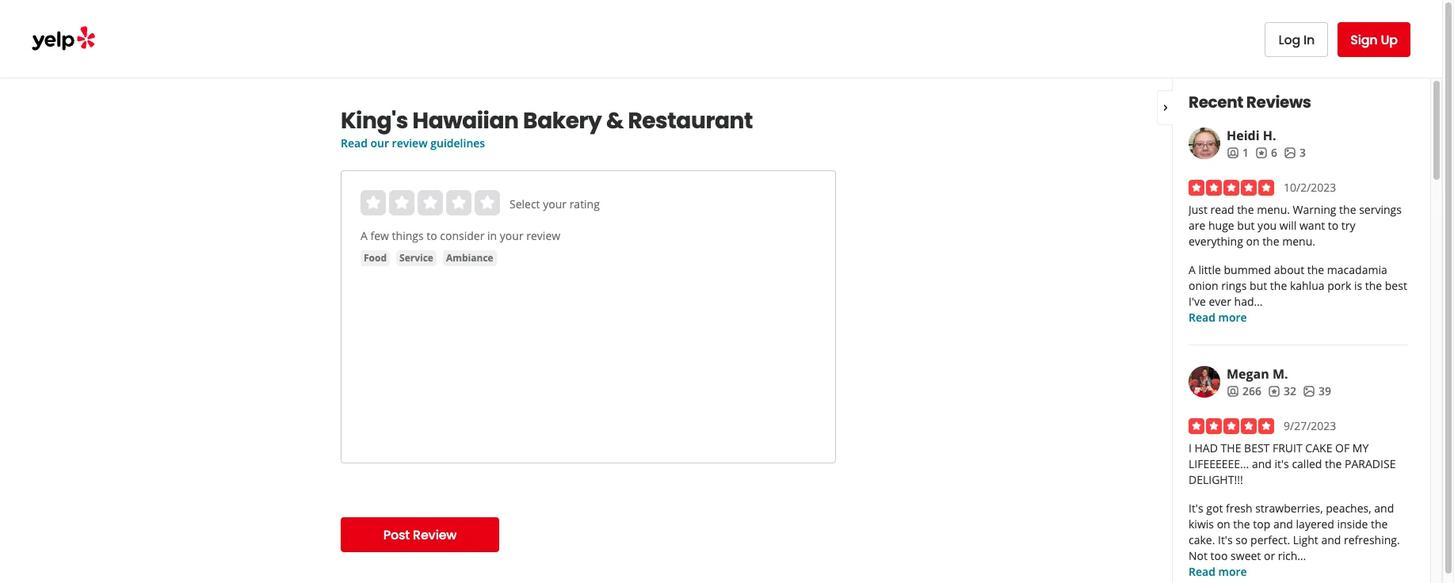 Task type: vqa. For each thing, say whether or not it's contained in the screenshot.
24 chevron down v2 icon to the right
no



Task type: locate. For each thing, give the bounding box(es) containing it.
the down of
[[1326, 457, 1343, 472]]

1 vertical spatial but
[[1250, 278, 1268, 293]]

a left little
[[1189, 262, 1196, 278]]

on inside just read the menu. warning the servings are huge but you will want to try everything on the menu.
[[1247, 234, 1260, 249]]

9/27/2023
[[1284, 419, 1337, 434]]

photo of megan m. image
[[1189, 366, 1221, 398]]

2 read more button from the top
[[1189, 565, 1248, 580]]

read down i've
[[1189, 310, 1216, 325]]

read more
[[1189, 310, 1248, 325], [1189, 565, 1248, 580]]

sign
[[1351, 31, 1378, 49]]

1 horizontal spatial on
[[1247, 234, 1260, 249]]

0 vertical spatial more
[[1219, 310, 1248, 325]]

just read the menu. warning the servings are huge but you will want to try everything on the menu.
[[1189, 202, 1403, 249]]

1 vertical spatial friends element
[[1227, 384, 1262, 400]]

reviews element containing 6
[[1256, 145, 1278, 161]]

read more button for megan m.
[[1189, 565, 1248, 580]]

1 horizontal spatial 16 photos v2 image
[[1303, 385, 1316, 398]]

too
[[1211, 549, 1229, 564]]

food
[[364, 251, 387, 265]]

servings
[[1360, 202, 1403, 217]]

bakery
[[523, 105, 602, 136]]

photos element right "32"
[[1303, 384, 1332, 400]]

read more button
[[1189, 310, 1248, 326], [1189, 565, 1248, 580]]

5 star rating image up the in the right bottom of the page
[[1189, 419, 1275, 435]]

1 vertical spatial 16 friends v2 image
[[1227, 385, 1240, 398]]

2 vertical spatial read
[[1189, 565, 1216, 580]]

friends element
[[1227, 145, 1250, 161], [1227, 384, 1262, 400]]

it's up kiwis
[[1189, 501, 1204, 516]]

0 vertical spatial on
[[1247, 234, 1260, 249]]

read more button down too
[[1189, 565, 1248, 580]]

1 horizontal spatial it's
[[1219, 533, 1233, 548]]

photos element containing 39
[[1303, 384, 1332, 400]]

photos element right 6
[[1284, 145, 1307, 161]]

on down you
[[1247, 234, 1260, 249]]

0 vertical spatial read
[[341, 136, 368, 151]]

but
[[1238, 218, 1255, 233], [1250, 278, 1268, 293]]

bummed
[[1225, 262, 1272, 278]]

it's
[[1189, 501, 1204, 516], [1219, 533, 1233, 548]]

1 horizontal spatial review
[[527, 228, 561, 243]]

it's got fresh strawberries, peaches, and kiwis on the top and layered inside the cake. it's so perfect. light and refreshing. not too sweet or rich…
[[1189, 501, 1401, 564]]

1 vertical spatial review
[[527, 228, 561, 243]]

friends element down megan
[[1227, 384, 1262, 400]]

1 horizontal spatial a
[[1189, 262, 1196, 278]]

megan m.
[[1227, 366, 1289, 383]]

and
[[1253, 457, 1272, 472], [1375, 501, 1395, 516], [1274, 517, 1294, 532], [1322, 533, 1342, 548]]

1 horizontal spatial your
[[543, 197, 567, 212]]

it's left so
[[1219, 533, 1233, 548]]

photos element containing 3
[[1284, 145, 1307, 161]]

1 friends element from the top
[[1227, 145, 1250, 161]]

more down sweet
[[1219, 565, 1248, 580]]

reviews element down h.
[[1256, 145, 1278, 161]]

to left try
[[1329, 218, 1339, 233]]

0 vertical spatial photos element
[[1284, 145, 1307, 161]]

the
[[1238, 202, 1255, 217], [1340, 202, 1357, 217], [1263, 234, 1280, 249], [1308, 262, 1325, 278], [1271, 278, 1288, 293], [1366, 278, 1383, 293], [1326, 457, 1343, 472], [1234, 517, 1251, 532], [1372, 517, 1389, 532]]

inside
[[1338, 517, 1369, 532]]

0 vertical spatial 16 photos v2 image
[[1284, 147, 1297, 159]]

few
[[371, 228, 389, 243]]

1 more from the top
[[1219, 310, 1248, 325]]

heidi h.
[[1227, 127, 1277, 144]]

read more for megan m.
[[1189, 565, 1248, 580]]

16 photos v2 image
[[1284, 147, 1297, 159], [1303, 385, 1316, 398]]

0 vertical spatial a
[[361, 228, 368, 243]]

reviews element containing 32
[[1269, 384, 1297, 400]]

read left 'our'
[[341, 136, 368, 151]]

kiwis
[[1189, 517, 1215, 532]]

read more button for heidi h.
[[1189, 310, 1248, 326]]

your right "in" on the top left
[[500, 228, 524, 243]]

0 vertical spatial read more
[[1189, 310, 1248, 325]]

39
[[1319, 384, 1332, 399]]

but up had…
[[1250, 278, 1268, 293]]

called
[[1293, 457, 1323, 472]]

and down the best
[[1253, 457, 1272, 472]]

read
[[1211, 202, 1235, 217]]

megan
[[1227, 366, 1270, 383]]

friends element down heidi
[[1227, 145, 1250, 161]]

1 horizontal spatial to
[[1329, 218, 1339, 233]]

2 more from the top
[[1219, 565, 1248, 580]]

log in button
[[1266, 22, 1329, 57]]

more down ever
[[1219, 310, 1248, 325]]

reviews
[[1247, 91, 1312, 113]]

on down got
[[1218, 517, 1231, 532]]

1 vertical spatial read more
[[1189, 565, 1248, 580]]

5 star rating image up read
[[1189, 180, 1275, 196]]

fresh
[[1227, 501, 1253, 516]]

and down strawberries, on the bottom of page
[[1274, 517, 1294, 532]]

1 vertical spatial reviews element
[[1269, 384, 1297, 400]]

0 vertical spatial but
[[1238, 218, 1255, 233]]

1 vertical spatial a
[[1189, 262, 1196, 278]]

your left rating
[[543, 197, 567, 212]]

0 horizontal spatial a
[[361, 228, 368, 243]]

read for megan m.
[[1189, 565, 1216, 580]]

1 read more from the top
[[1189, 310, 1248, 325]]

1 vertical spatial read
[[1189, 310, 1216, 325]]

1 vertical spatial photos element
[[1303, 384, 1332, 400]]

is
[[1355, 278, 1363, 293]]

read inside king's hawaiian bakery & restaurant read our review guidelines
[[341, 136, 368, 151]]

0 horizontal spatial 16 photos v2 image
[[1284, 147, 1297, 159]]

1 vertical spatial menu.
[[1283, 234, 1316, 249]]

my
[[1353, 441, 1370, 456]]

warning
[[1294, 202, 1337, 217]]

best
[[1245, 441, 1270, 456]]

0 horizontal spatial your
[[500, 228, 524, 243]]

a inside a little bummed about the macadamia onion rings but the kahlua pork is the best i've ever had…
[[1189, 262, 1196, 278]]

1 vertical spatial it's
[[1219, 533, 1233, 548]]

ambiance
[[446, 251, 494, 265]]

but left you
[[1238, 218, 1255, 233]]

16 friends v2 image for megan m.
[[1227, 385, 1240, 398]]

16 friends v2 image
[[1227, 147, 1240, 159], [1227, 385, 1240, 398]]

reviews element
[[1256, 145, 1278, 161], [1269, 384, 1297, 400]]

read more down too
[[1189, 565, 1248, 580]]

5 star rating image
[[1189, 180, 1275, 196], [1189, 419, 1275, 435]]

1 read more button from the top
[[1189, 310, 1248, 326]]

16 photos v2 image left 3
[[1284, 147, 1297, 159]]

so
[[1236, 533, 1248, 548]]

menu.
[[1258, 202, 1291, 217], [1283, 234, 1316, 249]]

reviews element down the m.
[[1269, 384, 1297, 400]]

0 horizontal spatial review
[[392, 136, 428, 151]]

close sidebar icon image
[[1160, 101, 1173, 114], [1160, 101, 1173, 114]]

log
[[1279, 31, 1301, 49]]

0 vertical spatial 5 star rating image
[[1189, 180, 1275, 196]]

3
[[1300, 145, 1307, 160]]

0 vertical spatial it's
[[1189, 501, 1204, 516]]

on
[[1247, 234, 1260, 249], [1218, 517, 1231, 532]]

0 horizontal spatial on
[[1218, 517, 1231, 532]]

1 vertical spatial read more button
[[1189, 565, 1248, 580]]

0 vertical spatial menu.
[[1258, 202, 1291, 217]]

menu. down will
[[1283, 234, 1316, 249]]

photo of heidi h. image
[[1189, 128, 1221, 159]]

on inside 'it's got fresh strawberries, peaches, and kiwis on the top and layered inside the cake. it's so perfect. light and refreshing. not too sweet or rich…'
[[1218, 517, 1231, 532]]

king's hawaiian bakery & restaurant read our review guidelines
[[341, 105, 753, 151]]

a
[[361, 228, 368, 243], [1189, 262, 1196, 278]]

review inside king's hawaiian bakery & restaurant read our review guidelines
[[392, 136, 428, 151]]

16 friends v2 image left 1
[[1227, 147, 1240, 159]]

rings
[[1222, 278, 1248, 293]]

read for heidi h.
[[1189, 310, 1216, 325]]

review right 'our'
[[392, 136, 428, 151]]

light
[[1294, 533, 1319, 548]]

a left few
[[361, 228, 368, 243]]

to right things
[[427, 228, 437, 243]]

16 photos v2 image left 39
[[1303, 385, 1316, 398]]

review for few
[[527, 228, 561, 243]]

2 16 friends v2 image from the top
[[1227, 385, 1240, 398]]

16 friends v2 image left 266
[[1227, 385, 1240, 398]]

0 vertical spatial 16 friends v2 image
[[1227, 147, 1240, 159]]

the up kahlua
[[1308, 262, 1325, 278]]

0 vertical spatial review
[[392, 136, 428, 151]]

photos element
[[1284, 145, 1307, 161], [1303, 384, 1332, 400]]

top
[[1254, 517, 1271, 532]]

everything
[[1189, 234, 1244, 249]]

menu. up you
[[1258, 202, 1291, 217]]

read down 'not'
[[1189, 565, 1216, 580]]

but inside just read the menu. warning the servings are huge but you will want to try everything on the menu.
[[1238, 218, 1255, 233]]

1 vertical spatial 5 star rating image
[[1189, 419, 1275, 435]]

more for megan m.
[[1219, 565, 1248, 580]]

0 vertical spatial reviews element
[[1256, 145, 1278, 161]]

2 friends element from the top
[[1227, 384, 1262, 400]]

1 16 friends v2 image from the top
[[1227, 147, 1240, 159]]

1 vertical spatial on
[[1218, 517, 1231, 532]]

2 read more from the top
[[1189, 565, 1248, 580]]

1 vertical spatial 16 photos v2 image
[[1303, 385, 1316, 398]]

review down select your rating in the left of the page
[[527, 228, 561, 243]]

read more button down ever
[[1189, 310, 1248, 326]]

1 vertical spatial more
[[1219, 565, 1248, 580]]

friends element containing 266
[[1227, 384, 1262, 400]]

up
[[1382, 31, 1399, 49]]

ever
[[1210, 294, 1232, 309]]

more
[[1219, 310, 1248, 325], [1219, 565, 1248, 580]]

read more down ever
[[1189, 310, 1248, 325]]

16 review v2 image
[[1256, 147, 1269, 159]]

reviews element for h.
[[1256, 145, 1278, 161]]

select
[[510, 197, 540, 212]]

in
[[488, 228, 497, 243]]

0 vertical spatial read more button
[[1189, 310, 1248, 326]]

your
[[543, 197, 567, 212], [500, 228, 524, 243]]

review
[[392, 136, 428, 151], [527, 228, 561, 243]]

friends element for heidi h.
[[1227, 145, 1250, 161]]

0 vertical spatial friends element
[[1227, 145, 1250, 161]]

a for a little bummed about the macadamia onion rings but the kahlua pork is the best i've ever had…
[[1189, 262, 1196, 278]]

16 review v2 image
[[1269, 385, 1281, 398]]

2 5 star rating image from the top
[[1189, 419, 1275, 435]]

it's
[[1275, 457, 1290, 472]]

the down you
[[1263, 234, 1280, 249]]

post
[[383, 526, 410, 544]]

None radio
[[361, 190, 386, 216], [389, 190, 415, 216], [418, 190, 443, 216], [446, 190, 472, 216], [475, 190, 500, 216], [361, 190, 386, 216], [389, 190, 415, 216], [418, 190, 443, 216], [446, 190, 472, 216], [475, 190, 500, 216]]

1 vertical spatial your
[[500, 228, 524, 243]]

friends element containing 1
[[1227, 145, 1250, 161]]

1 5 star rating image from the top
[[1189, 180, 1275, 196]]



Task type: describe. For each thing, give the bounding box(es) containing it.
the inside i had the best fruit cake of my lifeeeeee... and it's called the paradise delight!!!
[[1326, 457, 1343, 472]]

about
[[1275, 262, 1305, 278]]

restaurant
[[628, 105, 753, 136]]

cake.
[[1189, 533, 1216, 548]]

rich…
[[1279, 549, 1307, 564]]

will
[[1280, 218, 1297, 233]]

read more for heidi h.
[[1189, 310, 1248, 325]]

delight!!!
[[1189, 473, 1244, 488]]

5 star rating image for megan m.
[[1189, 419, 1275, 435]]

0 horizontal spatial it's
[[1189, 501, 1204, 516]]

perfect.
[[1251, 533, 1291, 548]]

got
[[1207, 501, 1224, 516]]

the up so
[[1234, 517, 1251, 532]]

photos element for megan m.
[[1303, 384, 1332, 400]]

a little bummed about the macadamia onion rings but the kahlua pork is the best i've ever had…
[[1189, 262, 1408, 309]]

and up refreshing.
[[1375, 501, 1395, 516]]

more for heidi h.
[[1219, 310, 1248, 325]]

rating
[[570, 197, 600, 212]]

i've
[[1189, 294, 1207, 309]]

6
[[1272, 145, 1278, 160]]

service
[[400, 251, 434, 265]]

but inside a little bummed about the macadamia onion rings but the kahlua pork is the best i've ever had…
[[1250, 278, 1268, 293]]

post review button
[[341, 518, 500, 553]]

king's
[[341, 105, 408, 136]]

log in
[[1279, 31, 1316, 49]]

the
[[1221, 441, 1242, 456]]

huge
[[1209, 218, 1235, 233]]

a for a few things to consider in your review
[[361, 228, 368, 243]]

heidi
[[1227, 127, 1260, 144]]

best
[[1386, 278, 1408, 293]]

photos element for heidi h.
[[1284, 145, 1307, 161]]

of
[[1336, 441, 1350, 456]]

had
[[1195, 441, 1219, 456]]

32
[[1284, 384, 1297, 399]]

our
[[371, 136, 389, 151]]

h.
[[1264, 127, 1277, 144]]

16 photos v2 image for megan m.
[[1303, 385, 1316, 398]]

kahlua
[[1291, 278, 1325, 293]]

select your rating
[[510, 197, 600, 212]]

to inside just read the menu. warning the servings are huge but you will want to try everything on the menu.
[[1329, 218, 1339, 233]]

recent reviews
[[1189, 91, 1312, 113]]

not
[[1189, 549, 1208, 564]]

&
[[606, 105, 624, 136]]

and inside i had the best fruit cake of my lifeeeeee... and it's called the paradise delight!!!
[[1253, 457, 1272, 472]]

try
[[1342, 218, 1356, 233]]

are
[[1189, 218, 1206, 233]]

rating element
[[361, 190, 500, 216]]

things
[[392, 228, 424, 243]]

the right read
[[1238, 202, 1255, 217]]

0 vertical spatial your
[[543, 197, 567, 212]]

0 horizontal spatial to
[[427, 228, 437, 243]]

you
[[1258, 218, 1277, 233]]

paradise
[[1346, 457, 1397, 472]]

the up refreshing.
[[1372, 517, 1389, 532]]

refreshing.
[[1345, 533, 1401, 548]]

strawberries,
[[1256, 501, 1324, 516]]

the right is
[[1366, 278, 1383, 293]]

macadamia
[[1328, 262, 1388, 278]]

266
[[1243, 384, 1262, 399]]

cake
[[1306, 441, 1333, 456]]

review for hawaiian
[[392, 136, 428, 151]]

read our review guidelines link
[[341, 136, 485, 151]]

guidelines
[[431, 136, 485, 151]]

16 friends v2 image for heidi h.
[[1227, 147, 1240, 159]]

king's hawaiian bakery & restaurant link
[[341, 105, 836, 136]]

10/2/2023
[[1284, 180, 1337, 195]]

and down "layered"
[[1322, 533, 1342, 548]]

m.
[[1273, 366, 1289, 383]]

sign up button
[[1339, 22, 1411, 57]]

onion
[[1189, 278, 1219, 293]]

just
[[1189, 202, 1208, 217]]

5 star rating image for heidi h.
[[1189, 180, 1275, 196]]

want
[[1300, 218, 1326, 233]]

post review
[[383, 526, 457, 544]]

i had the best fruit cake of my lifeeeeee... and it's called the paradise delight!!!
[[1189, 441, 1397, 488]]

the down about
[[1271, 278, 1288, 293]]

lifeeeeee...
[[1189, 457, 1250, 472]]

friends element for megan m.
[[1227, 384, 1262, 400]]

a few things to consider in your review
[[361, 228, 561, 243]]

layered
[[1297, 517, 1335, 532]]

consider
[[440, 228, 485, 243]]

reviews element for m.
[[1269, 384, 1297, 400]]

the up try
[[1340, 202, 1357, 217]]

peaches,
[[1327, 501, 1372, 516]]

in
[[1304, 31, 1316, 49]]

16 photos v2 image for heidi h.
[[1284, 147, 1297, 159]]

had…
[[1235, 294, 1263, 309]]

hawaiian
[[413, 105, 519, 136]]

recent
[[1189, 91, 1244, 113]]

sweet
[[1231, 549, 1262, 564]]

sign up
[[1351, 31, 1399, 49]]

1
[[1243, 145, 1250, 160]]

or
[[1265, 549, 1276, 564]]



